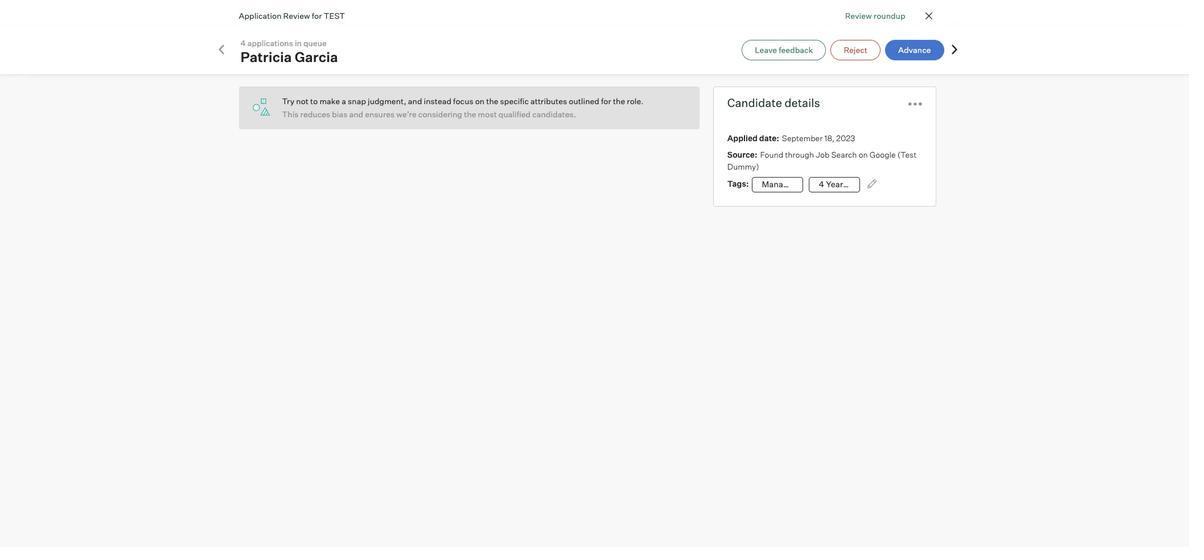 Task type: locate. For each thing, give the bounding box(es) containing it.
candidate details
[[728, 96, 820, 110]]

patricia garcia link
[[241, 48, 338, 65]]

ensures
[[365, 109, 395, 119]]

leave
[[755, 45, 777, 54]]

2 review from the left
[[283, 11, 310, 21]]

on
[[475, 96, 485, 106], [859, 150, 868, 159]]

candidates.
[[532, 109, 576, 119]]

specific
[[500, 96, 529, 106]]

1 horizontal spatial review
[[845, 11, 872, 20]]

on right search
[[859, 150, 868, 159]]

search
[[832, 150, 857, 159]]

application review for test
[[239, 11, 345, 21]]

previous element
[[216, 44, 227, 56]]

tags:
[[728, 179, 749, 188]]

leave feedback
[[755, 45, 813, 54]]

for left test
[[312, 11, 322, 21]]

the left role.
[[613, 96, 625, 106]]

the down focus
[[464, 109, 476, 119]]

test
[[324, 11, 345, 21]]

1 horizontal spatial on
[[859, 150, 868, 159]]

the
[[486, 96, 499, 106], [613, 96, 625, 106], [464, 109, 476, 119]]

1 review from the left
[[845, 11, 872, 20]]

for right outlined
[[601, 96, 611, 106]]

google
[[870, 150, 896, 159]]

dummy)
[[728, 162, 759, 171]]

roundup
[[874, 11, 906, 20]]

0 vertical spatial and
[[408, 96, 422, 106]]

1 horizontal spatial and
[[408, 96, 422, 106]]

advance
[[898, 45, 931, 54]]

garcia
[[295, 48, 338, 65]]

considering
[[418, 109, 462, 119]]

and down the snap
[[349, 109, 363, 119]]

0 horizontal spatial and
[[349, 109, 363, 119]]

management
[[762, 179, 813, 190]]

review up in
[[283, 11, 310, 21]]

advance button
[[885, 40, 944, 60]]

and up we're
[[408, 96, 422, 106]]

queue
[[303, 38, 327, 48]]

0 horizontal spatial review
[[283, 11, 310, 21]]

review left roundup
[[845, 11, 872, 20]]

snap
[[348, 96, 366, 106]]

1 horizontal spatial for
[[601, 96, 611, 106]]

0 horizontal spatial on
[[475, 96, 485, 106]]

0 vertical spatial for
[[312, 11, 322, 21]]

details
[[785, 96, 820, 110]]

reduces
[[300, 109, 330, 119]]

next image
[[949, 44, 960, 55]]

review
[[845, 11, 872, 20], [283, 11, 310, 21]]

this
[[282, 109, 299, 119]]

instead
[[424, 96, 452, 106]]

1 vertical spatial on
[[859, 150, 868, 159]]

review roundup
[[845, 11, 906, 20]]

the up most in the left top of the page
[[486, 96, 499, 106]]

4 applications in queue patricia garcia
[[241, 38, 338, 65]]

found through job search on google (test dummy)
[[728, 150, 917, 171]]

attributes
[[531, 96, 567, 106]]

role.
[[627, 96, 644, 106]]

1 vertical spatial for
[[601, 96, 611, 106]]

for
[[312, 11, 322, 21], [601, 96, 611, 106]]

september
[[782, 133, 823, 143]]

on up most in the left top of the page
[[475, 96, 485, 106]]

patricia
[[241, 48, 292, 65]]

reject
[[844, 45, 868, 54]]

and
[[408, 96, 422, 106], [349, 109, 363, 119]]

0 vertical spatial on
[[475, 96, 485, 106]]

applied
[[728, 133, 758, 143]]

application
[[239, 11, 282, 21]]

try not to make a snap judgment, and instead focus on the specific attributes outlined for the role. this reduces bias and ensures we're considering the most qualified candidates.
[[282, 96, 644, 119]]

candidate actions image
[[909, 102, 923, 106]]

applications
[[248, 38, 293, 48]]

a
[[342, 96, 346, 106]]



Task type: describe. For each thing, give the bounding box(es) containing it.
focus
[[453, 96, 474, 106]]

not
[[296, 96, 309, 106]]

review roundup link
[[845, 10, 906, 22]]

0 horizontal spatial for
[[312, 11, 322, 21]]

on inside try not to make a snap judgment, and instead focus on the specific attributes outlined for the role. this reduces bias and ensures we're considering the most qualified candidates.
[[475, 96, 485, 106]]

we're
[[396, 109, 417, 119]]

for inside try not to make a snap judgment, and instead focus on the specific attributes outlined for the role. this reduces bias and ensures we're considering the most qualified candidates.
[[601, 96, 611, 106]]

0 horizontal spatial the
[[464, 109, 476, 119]]

date:
[[759, 133, 779, 143]]

1 horizontal spatial the
[[486, 96, 499, 106]]

try
[[282, 96, 295, 106]]

close image
[[922, 9, 936, 23]]

add a candidate tag image
[[867, 179, 877, 188]]

source:
[[728, 150, 758, 159]]

found
[[760, 150, 784, 159]]

outlined
[[569, 96, 600, 106]]

feedback
[[779, 45, 813, 54]]

(test
[[898, 150, 917, 159]]

on inside the found through job search on google (test dummy)
[[859, 150, 868, 159]]

applied date: september 18, 2023
[[728, 133, 855, 143]]

to
[[310, 96, 318, 106]]

candidate actions element
[[909, 93, 923, 113]]

through
[[785, 150, 814, 159]]

candidate
[[728, 96, 782, 110]]

next element
[[949, 44, 960, 56]]

4
[[241, 38, 246, 48]]

1 vertical spatial and
[[349, 109, 363, 119]]

leave feedback button
[[742, 40, 826, 60]]

make
[[320, 96, 340, 106]]

judgment,
[[368, 96, 406, 106]]

job
[[816, 150, 830, 159]]

2 horizontal spatial the
[[613, 96, 625, 106]]

reject button
[[831, 40, 881, 60]]

qualified
[[499, 109, 531, 119]]

bias
[[332, 109, 348, 119]]

2023
[[836, 133, 855, 143]]

18,
[[825, 133, 835, 143]]

in
[[295, 38, 302, 48]]

most
[[478, 109, 497, 119]]



Task type: vqa. For each thing, say whether or not it's contained in the screenshot.
not
yes



